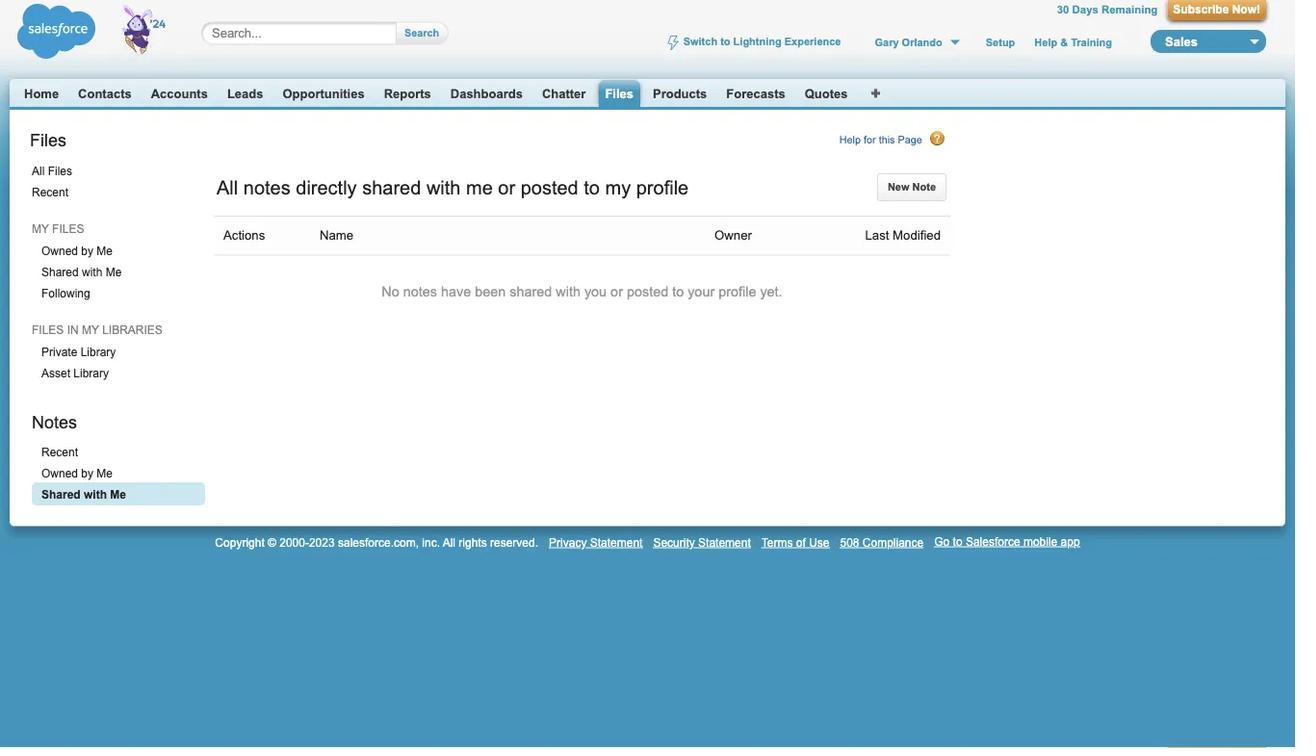 Task type: vqa. For each thing, say whether or not it's contained in the screenshot.
THE to the middle
no



Task type: describe. For each thing, give the bounding box(es) containing it.
home
[[24, 86, 59, 101]]

statement for privacy statement
[[590, 536, 643, 549]]

private
[[41, 346, 77, 359]]

dashboards
[[450, 86, 523, 101]]

orlando
[[902, 36, 943, 48]]

shared inside recent owned by me shared with me
[[41, 488, 81, 501]]

notes
[[32, 412, 77, 432]]

all for all notes directly shared with me or posted to my profile
[[217, 177, 238, 198]]

2 shared with me link from the top
[[32, 482, 205, 505]]

actions
[[223, 228, 265, 243]]

opportunities
[[283, 86, 365, 101]]

all files recent
[[32, 165, 72, 199]]

no
[[382, 284, 399, 299]]

new note button
[[877, 173, 947, 201]]

copyright
[[215, 536, 265, 549]]

by inside recent owned by me shared with me
[[81, 467, 93, 480]]

chatter
[[542, 86, 586, 101]]

security
[[653, 536, 695, 549]]

security statement
[[653, 536, 751, 549]]

libraries
[[102, 323, 163, 336]]

contacts link
[[78, 86, 132, 101]]

0 horizontal spatial profile
[[636, 177, 689, 198]]

30 days remaining link
[[1057, 3, 1158, 16]]

days
[[1072, 3, 1099, 16]]

notes for all
[[243, 177, 291, 198]]

files link
[[605, 86, 634, 102]]

0 vertical spatial recent link
[[22, 180, 205, 203]]

terms
[[762, 536, 793, 549]]

all for all files recent
[[32, 165, 45, 178]]

go
[[934, 535, 950, 548]]

help for help for this page
[[840, 134, 861, 146]]

leads
[[227, 86, 263, 101]]

asset
[[41, 367, 70, 380]]

training
[[1071, 36, 1112, 48]]

1 shared with me link from the top
[[32, 260, 205, 283]]

recent owned by me shared with me
[[41, 446, 126, 501]]

help for this page link
[[840, 131, 946, 146]]

forecasts
[[726, 86, 786, 101]]

app
[[1061, 535, 1080, 548]]

2 owned by me link from the top
[[32, 461, 205, 484]]

new
[[888, 181, 910, 193]]

compliance
[[863, 536, 924, 549]]

2000-
[[280, 536, 309, 549]]

508
[[840, 536, 860, 549]]

security statement link
[[653, 536, 751, 549]]

my files owned by me shared with me following
[[32, 222, 122, 300]]

508 compliance
[[840, 536, 924, 549]]

been
[[475, 284, 506, 299]]

with inside recent owned by me shared with me
[[84, 488, 107, 501]]

contacts
[[78, 86, 132, 101]]

go to salesforce mobile app
[[934, 535, 1080, 548]]

reserved.
[[490, 536, 538, 549]]

switch to lightning experience link
[[667, 35, 841, 51]]

remaining
[[1102, 3, 1158, 16]]

0 vertical spatial library
[[81, 346, 116, 359]]

help for help & training
[[1035, 36, 1058, 48]]

switch to lightning experience
[[683, 36, 841, 48]]

note
[[913, 181, 936, 193]]

with inside my files owned by me shared with me following
[[82, 266, 102, 279]]

gary
[[875, 36, 899, 48]]

accounts link
[[151, 86, 208, 101]]

forecasts link
[[726, 86, 786, 101]]

1 vertical spatial library
[[74, 367, 109, 380]]

products link
[[653, 86, 707, 101]]

privacy
[[549, 536, 587, 549]]

following
[[41, 287, 90, 300]]

1 vertical spatial files
[[30, 130, 66, 150]]

switch
[[683, 36, 718, 48]]

your
[[688, 284, 715, 299]]

all tabs image
[[871, 86, 882, 98]]

reports link
[[384, 86, 431, 101]]

help for this page (new window) image
[[930, 131, 946, 146]]

quotes
[[805, 86, 848, 101]]

experience
[[785, 36, 841, 48]]

of
[[796, 536, 806, 549]]

new note
[[888, 181, 936, 193]]

files in my libraries link
[[22, 318, 205, 341]]

no notes have been shared with you or posted to your profile yet.
[[382, 284, 783, 299]]

inc.
[[422, 536, 440, 549]]

page
[[898, 134, 922, 146]]

for
[[864, 134, 876, 146]]

my inside my files owned by me shared with me following
[[32, 222, 49, 235]]

products
[[653, 86, 707, 101]]

&
[[1060, 36, 1068, 48]]

1 vertical spatial recent link
[[32, 440, 205, 463]]

2023
[[309, 536, 335, 549]]

leads link
[[227, 86, 263, 101]]

help for this page
[[840, 134, 922, 146]]

all notes directly shared with me or posted to my profile
[[217, 177, 689, 198]]



Task type: locate. For each thing, give the bounding box(es) containing it.
help left '&'
[[1035, 36, 1058, 48]]

notes up actions
[[243, 177, 291, 198]]

shared with me link
[[32, 260, 205, 283], [32, 482, 205, 505]]

files right 'chatter'
[[605, 86, 634, 101]]

dashboards link
[[450, 86, 523, 101]]

directly
[[296, 177, 357, 198]]

owned inside recent owned by me shared with me
[[41, 467, 78, 480]]

this
[[879, 134, 895, 146]]

2 by from the top
[[81, 467, 93, 480]]

setup
[[986, 36, 1015, 48]]

recent inside all files recent
[[32, 186, 68, 199]]

by
[[81, 245, 93, 258], [81, 467, 93, 480]]

2 vertical spatial files
[[48, 165, 72, 178]]

owner
[[715, 228, 752, 243]]

to right go
[[953, 535, 963, 548]]

owned inside my files owned by me shared with me following
[[41, 245, 78, 258]]

shared inside my files owned by me shared with me following
[[41, 266, 79, 279]]

1 horizontal spatial all
[[217, 177, 238, 198]]

1 horizontal spatial notes
[[403, 284, 437, 299]]

1 vertical spatial by
[[81, 467, 93, 480]]

None button
[[1167, 0, 1266, 20], [397, 22, 439, 45], [1167, 0, 1266, 20], [397, 22, 439, 45]]

posted
[[521, 177, 579, 198], [627, 284, 668, 299]]

recent link
[[22, 180, 205, 203], [32, 440, 205, 463]]

notes right no
[[403, 284, 437, 299]]

files
[[52, 222, 84, 235], [32, 323, 64, 336]]

mobile
[[1024, 535, 1058, 548]]

files inside my files owned by me shared with me following
[[52, 222, 84, 235]]

shared
[[41, 266, 79, 279], [41, 488, 81, 501]]

0 vertical spatial files
[[605, 86, 634, 101]]

library down private library link
[[74, 367, 109, 380]]

1 vertical spatial owned by me link
[[32, 461, 205, 484]]

to right switch
[[721, 36, 731, 48]]

1 by from the top
[[81, 245, 93, 258]]

or right you
[[611, 284, 623, 299]]

files up private
[[32, 323, 64, 336]]

private library link
[[32, 340, 205, 363]]

0 horizontal spatial shared
[[362, 177, 421, 198]]

owned up following
[[41, 245, 78, 258]]

1 vertical spatial recent
[[41, 446, 78, 459]]

go to salesforce mobile app link
[[934, 535, 1080, 548]]

yet.
[[760, 284, 783, 299]]

recent down notes
[[41, 446, 78, 459]]

to left your
[[672, 284, 684, 299]]

files up my files link
[[48, 165, 72, 178]]

have
[[441, 284, 471, 299]]

1 statement from the left
[[590, 536, 643, 549]]

owned by me link
[[32, 239, 205, 262], [32, 461, 205, 484]]

2 owned from the top
[[41, 467, 78, 480]]

shared right been
[[510, 284, 552, 299]]

me
[[97, 245, 113, 258], [106, 266, 122, 279], [97, 467, 113, 480], [110, 488, 126, 501]]

0 vertical spatial my
[[32, 222, 49, 235]]

0 vertical spatial files
[[52, 222, 84, 235]]

1 horizontal spatial profile
[[719, 284, 756, 299]]

profile left the yet.
[[719, 284, 756, 299]]

0 vertical spatial profile
[[636, 177, 689, 198]]

2 shared from the top
[[41, 488, 81, 501]]

help left for
[[840, 134, 861, 146]]

you
[[584, 284, 607, 299]]

my right in
[[82, 323, 99, 336]]

0 vertical spatial shared
[[362, 177, 421, 198]]

0 vertical spatial shared with me link
[[32, 260, 205, 283]]

1 vertical spatial profile
[[719, 284, 756, 299]]

shared
[[362, 177, 421, 198], [510, 284, 552, 299]]

copyright © 2000-2023 salesforce.com, inc. all rights reserved.
[[215, 536, 538, 549]]

files inside files in my libraries private library asset library
[[32, 323, 64, 336]]

or
[[498, 177, 515, 198], [611, 284, 623, 299]]

terms of use
[[762, 536, 830, 549]]

1 owned from the top
[[41, 245, 78, 258]]

recent inside recent owned by me shared with me
[[41, 446, 78, 459]]

posted left my
[[521, 177, 579, 198]]

©
[[268, 536, 276, 549]]

1 horizontal spatial my
[[82, 323, 99, 336]]

my
[[605, 177, 631, 198]]

files
[[605, 86, 634, 101], [30, 130, 66, 150], [48, 165, 72, 178]]

gary orlando
[[875, 36, 943, 48]]

1 vertical spatial notes
[[403, 284, 437, 299]]

opportunities link
[[283, 86, 365, 101]]

1 horizontal spatial or
[[611, 284, 623, 299]]

0 horizontal spatial help
[[840, 134, 861, 146]]

accounts
[[151, 86, 208, 101]]

files down all files recent
[[52, 222, 84, 235]]

1 vertical spatial shared with me link
[[32, 482, 205, 505]]

1 owned by me link from the top
[[32, 239, 205, 262]]

0 horizontal spatial notes
[[243, 177, 291, 198]]

1 vertical spatial or
[[611, 284, 623, 299]]

1 vertical spatial owned
[[41, 467, 78, 480]]

statement for security statement
[[698, 536, 751, 549]]

0 horizontal spatial my
[[32, 222, 49, 235]]

profile right my
[[636, 177, 689, 198]]

0 vertical spatial notes
[[243, 177, 291, 198]]

0 horizontal spatial or
[[498, 177, 515, 198]]

statement right security
[[698, 536, 751, 549]]

files up all files recent
[[30, 130, 66, 150]]

reports
[[384, 86, 431, 101]]

0 vertical spatial posted
[[521, 177, 579, 198]]

508 compliance link
[[840, 536, 924, 549]]

lightning
[[733, 36, 782, 48]]

asset library link
[[32, 361, 205, 384]]

0 vertical spatial owned
[[41, 245, 78, 258]]

0 vertical spatial owned by me link
[[32, 239, 205, 262]]

or right me
[[498, 177, 515, 198]]

notes for no
[[403, 284, 437, 299]]

recent down the all files link
[[32, 186, 68, 199]]

0 horizontal spatial all
[[32, 165, 45, 178]]

help
[[1035, 36, 1058, 48], [840, 134, 861, 146]]

Search... text field
[[212, 26, 378, 41]]

30 days remaining
[[1057, 3, 1158, 16]]

files in my libraries private library asset library
[[32, 323, 163, 380]]

help & training
[[1035, 36, 1112, 48]]

by inside my files owned by me shared with me following
[[81, 245, 93, 258]]

all
[[32, 165, 45, 178], [217, 177, 238, 198], [443, 536, 456, 549]]

0 horizontal spatial statement
[[590, 536, 643, 549]]

following link
[[32, 281, 205, 304]]

1 vertical spatial help
[[840, 134, 861, 146]]

owned
[[41, 245, 78, 258], [41, 467, 78, 480]]

chatter link
[[542, 86, 586, 101]]

all up actions
[[217, 177, 238, 198]]

statement
[[590, 536, 643, 549], [698, 536, 751, 549]]

salesforce
[[966, 535, 1020, 548]]

1 shared from the top
[[41, 266, 79, 279]]

1 horizontal spatial statement
[[698, 536, 751, 549]]

0 horizontal spatial posted
[[521, 177, 579, 198]]

privacy statement link
[[549, 536, 643, 549]]

shared down notes
[[41, 488, 81, 501]]

files inside all files recent
[[48, 165, 72, 178]]

use
[[809, 536, 830, 549]]

posted right you
[[627, 284, 668, 299]]

shared up following
[[41, 266, 79, 279]]

recent
[[32, 186, 68, 199], [41, 446, 78, 459]]

name
[[320, 228, 354, 243]]

statement right the "privacy"
[[590, 536, 643, 549]]

shared right directly
[[362, 177, 421, 198]]

None search field
[[181, 0, 461, 66]]

my
[[32, 222, 49, 235], [82, 323, 99, 336]]

all down home link
[[32, 165, 45, 178]]

to left my
[[584, 177, 600, 198]]

1 horizontal spatial help
[[1035, 36, 1058, 48]]

1 horizontal spatial shared
[[510, 284, 552, 299]]

terms of use link
[[762, 536, 830, 549]]

recent link up my files link
[[22, 180, 205, 203]]

salesforce.com,
[[338, 536, 419, 549]]

all inside all files recent
[[32, 165, 45, 178]]

last
[[865, 228, 889, 243]]

me
[[466, 177, 493, 198]]

my files link
[[22, 217, 205, 240]]

owned by me link up following link
[[32, 239, 205, 262]]

0 vertical spatial recent
[[32, 186, 68, 199]]

my inside files in my libraries private library asset library
[[82, 323, 99, 336]]

all right the inc.
[[443, 536, 456, 549]]

1 vertical spatial shared
[[510, 284, 552, 299]]

last modified
[[865, 228, 941, 243]]

recent link down notes
[[32, 440, 205, 463]]

30
[[1057, 3, 1069, 16]]

0 vertical spatial help
[[1035, 36, 1058, 48]]

1 vertical spatial posted
[[627, 284, 668, 299]]

0 vertical spatial or
[[498, 177, 515, 198]]

1 vertical spatial my
[[82, 323, 99, 336]]

owned down notes
[[41, 467, 78, 480]]

help & training link
[[1035, 36, 1112, 49]]

rights
[[459, 536, 487, 549]]

library down files in my libraries link
[[81, 346, 116, 359]]

my down all files recent
[[32, 222, 49, 235]]

salesforce.com image
[[13, 0, 181, 63]]

sales
[[1165, 34, 1198, 49]]

notes
[[243, 177, 291, 198], [403, 284, 437, 299]]

home link
[[24, 86, 59, 101]]

1 vertical spatial shared
[[41, 488, 81, 501]]

2 statement from the left
[[698, 536, 751, 549]]

1 horizontal spatial posted
[[627, 284, 668, 299]]

1 vertical spatial files
[[32, 323, 64, 336]]

0 vertical spatial by
[[81, 245, 93, 258]]

with
[[427, 177, 461, 198], [82, 266, 102, 279], [556, 284, 581, 299], [84, 488, 107, 501]]

0 vertical spatial shared
[[41, 266, 79, 279]]

2 horizontal spatial all
[[443, 536, 456, 549]]

owned by me link down notes
[[32, 461, 205, 484]]



